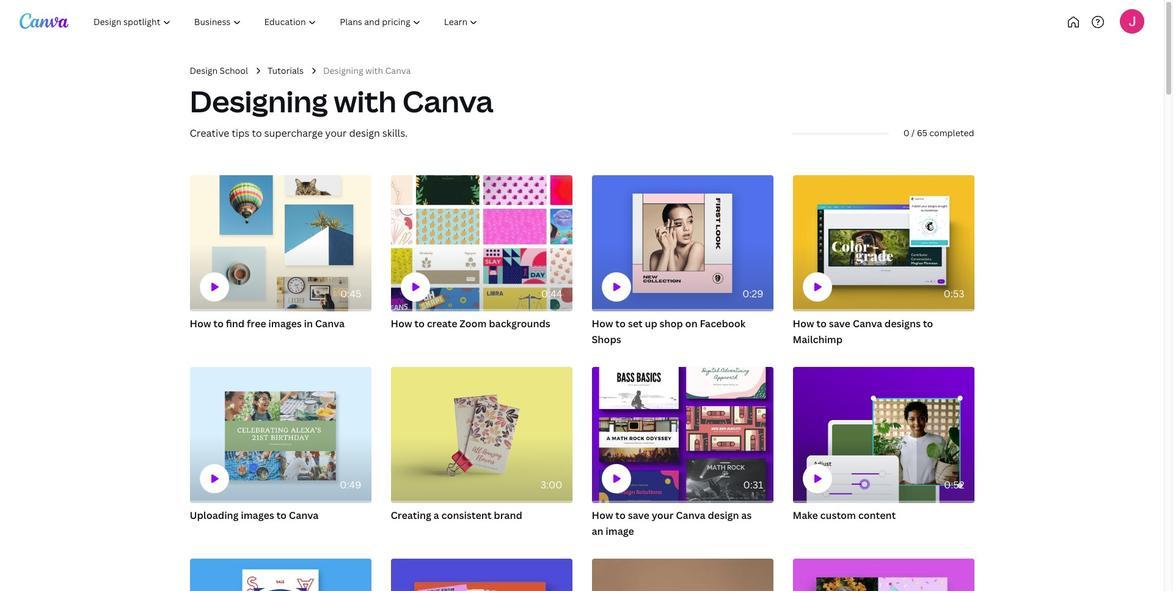 Task type: locate. For each thing, give the bounding box(es) containing it.
0:31
[[744, 479, 764, 492]]

how to create a design using custom dimensions image
[[190, 559, 371, 592]]

with
[[366, 65, 383, 76], [334, 82, 397, 121]]

designs
[[885, 317, 921, 331]]

how inside "how to save your canva design as an image"
[[592, 509, 613, 523]]

canva inside the how to save canva designs to mailchimp
[[853, 317, 883, 331]]

images
[[269, 317, 302, 331], [241, 509, 274, 523]]

create
[[427, 317, 458, 331]]

zoom
[[460, 317, 487, 331]]

save for your
[[628, 509, 650, 523]]

designing with canva
[[323, 65, 411, 76], [190, 82, 494, 121]]

how left create
[[391, 317, 412, 331]]

images left in
[[269, 317, 302, 331]]

1 vertical spatial save
[[628, 509, 650, 523]]

how for how to create zoom backgrounds
[[391, 317, 412, 331]]

to up the image
[[616, 509, 626, 523]]

save up the image
[[628, 509, 650, 523]]

0:52
[[944, 479, 965, 492]]

to up mailchimp
[[817, 317, 827, 331]]

how up an
[[592, 509, 613, 523]]

1 horizontal spatial design
[[708, 509, 739, 523]]

0:52 link
[[793, 368, 975, 504]]

0:45
[[341, 287, 362, 300]]

uploading
[[190, 509, 239, 523]]

0 vertical spatial design
[[349, 126, 380, 140]]

1 vertical spatial images
[[241, 509, 274, 523]]

images right "uploading"
[[241, 509, 274, 523]]

design left skills.
[[349, 126, 380, 140]]

0 vertical spatial save
[[829, 317, 851, 331]]

0 horizontal spatial design
[[349, 126, 380, 140]]

save up mailchimp
[[829, 317, 851, 331]]

how inside the how to save canva designs to mailchimp
[[793, 317, 815, 331]]

an
[[592, 525, 604, 538]]

0 horizontal spatial your
[[325, 126, 347, 140]]

canva inside how to find free images in canva link
[[315, 317, 345, 331]]

to left set
[[616, 317, 626, 331]]

find
[[226, 317, 245, 331]]

designing
[[323, 65, 363, 76], [190, 82, 328, 121]]

uploading images to canva
[[190, 509, 319, 523]]

1 horizontal spatial your
[[652, 509, 674, 523]]

how
[[190, 317, 211, 331], [391, 317, 412, 331], [592, 317, 613, 331], [793, 317, 815, 331], [592, 509, 613, 523]]

skills.
[[383, 126, 408, 140]]

how inside how to set up shop on facebook shops
[[592, 317, 613, 331]]

1 horizontal spatial save
[[829, 317, 851, 331]]

to
[[252, 126, 262, 140], [213, 317, 224, 331], [415, 317, 425, 331], [616, 317, 626, 331], [817, 317, 827, 331], [923, 317, 934, 331], [277, 509, 287, 523], [616, 509, 626, 523]]

canva
[[385, 65, 411, 76], [403, 82, 494, 121], [315, 317, 345, 331], [853, 317, 883, 331], [289, 509, 319, 523], [676, 509, 706, 523]]

facebook
[[700, 317, 746, 331]]

1 vertical spatial design
[[708, 509, 739, 523]]

your
[[325, 126, 347, 140], [652, 509, 674, 523]]

zoom backgrounds image
[[391, 176, 572, 312]]

designing right 'tutorials'
[[323, 65, 363, 76]]

image
[[606, 525, 634, 538]]

to inside how to set up shop on facebook shops
[[616, 317, 626, 331]]

tutorials
[[268, 65, 304, 76]]

design inside "how to save your canva design as an image"
[[708, 509, 739, 523]]

save inside the how to save canva designs to mailchimp
[[829, 317, 851, 331]]

creative tips to supercharge your design skills.
[[190, 126, 408, 140]]

shops
[[592, 333, 622, 346]]

save for canva
[[829, 317, 851, 331]]

custom
[[821, 509, 856, 523]]

to right the designs
[[923, 317, 934, 331]]

3:00 link
[[391, 368, 572, 504]]

0:53 link
[[793, 176, 975, 312]]

3:00
[[541, 479, 563, 492]]

set
[[628, 317, 643, 331]]

0 horizontal spatial save
[[628, 509, 650, 523]]

0:53
[[944, 287, 965, 300]]

0 vertical spatial designing with canva
[[323, 65, 411, 76]]

creative
[[190, 126, 229, 140]]

how to save your canva design as an image
[[592, 509, 752, 538]]

in
[[304, 317, 313, 331]]

how for how to find free images in canva
[[190, 317, 211, 331]]

how to save your canva design as an image link
[[592, 509, 774, 540]]

to left "find"
[[213, 317, 224, 331]]

how for how to set up shop on facebook shops
[[592, 317, 613, 331]]

a
[[434, 509, 439, 523]]

creating a consistent brand link
[[391, 509, 572, 524]]

how to find free images in canva
[[190, 317, 345, 331]]

how to save canva designs to mailchimp link
[[793, 317, 975, 348]]

design
[[349, 126, 380, 140], [708, 509, 739, 523]]

how to find free images in canva image
[[190, 176, 371, 312]]

brand
[[494, 509, 523, 523]]

0:49
[[340, 479, 362, 492]]

0:44
[[541, 287, 563, 300]]

how to save your canva design as an image image
[[592, 368, 774, 504]]

1 vertical spatial your
[[652, 509, 674, 523]]

how for how to save canva designs to mailchimp
[[793, 317, 815, 331]]

to left create
[[415, 317, 425, 331]]

how to find free images in canva link
[[190, 317, 371, 332]]

to inside "how to save your canva design as an image"
[[616, 509, 626, 523]]

tutorials link
[[268, 64, 304, 78]]

0 / 65 completed
[[904, 127, 975, 139]]

0:44 link
[[391, 176, 572, 312]]

how up shops
[[592, 317, 613, 331]]

how to save canva designs to mailchimp
[[793, 317, 934, 346]]

save inside "how to save your canva design as an image"
[[628, 509, 650, 523]]

how to create zoom backgrounds
[[391, 317, 551, 331]]

design left as
[[708, 509, 739, 523]]

save
[[829, 317, 851, 331], [628, 509, 650, 523]]

school
[[220, 65, 248, 76]]

how up mailchimp
[[793, 317, 815, 331]]

how left "find"
[[190, 317, 211, 331]]

creating a consistent brand
[[391, 509, 523, 523]]

0:31 link
[[592, 368, 774, 504]]

free
[[247, 317, 266, 331]]

0 vertical spatial with
[[366, 65, 383, 76]]

2 image
[[592, 176, 774, 312]]

designing up tips
[[190, 82, 328, 121]]

to right tips
[[252, 126, 262, 140]]



Task type: describe. For each thing, give the bounding box(es) containing it.
birthday card ds image
[[793, 559, 975, 592]]

creating a consistent brand image
[[391, 368, 572, 504]]

to up how to create a design using custom dimensions image
[[277, 509, 287, 523]]

backgrounds
[[489, 317, 551, 331]]

make custom content
[[793, 509, 896, 523]]

0
[[904, 127, 910, 139]]

how for how to save your canva design as an image
[[592, 509, 613, 523]]

0:29 link
[[592, 176, 774, 312]]

as
[[742, 509, 752, 523]]

on
[[686, 317, 698, 331]]

how to set up shop on facebook shops
[[592, 317, 746, 346]]

canva inside "how to save your canva design as an image"
[[676, 509, 706, 523]]

how to create zoom backgrounds link
[[391, 317, 572, 332]]

design for as
[[708, 509, 739, 523]]

uploading images to canva link
[[190, 509, 371, 524]]

65
[[917, 127, 928, 139]]

how to upload your own images to canva image
[[190, 368, 371, 504]]

building a brand kit image
[[592, 559, 774, 592]]

1 vertical spatial designing
[[190, 82, 328, 121]]

0 vertical spatial designing
[[323, 65, 363, 76]]

how to save canva designs to mailchimp image
[[793, 176, 975, 312]]

creating
[[391, 509, 431, 523]]

canva inside uploading images to canva link
[[289, 509, 319, 523]]

up
[[645, 317, 658, 331]]

content
[[859, 509, 896, 523]]

your inside "how to save your canva design as an image"
[[652, 509, 674, 523]]

1 vertical spatial with
[[334, 82, 397, 121]]

shop
[[660, 317, 683, 331]]

design for skills.
[[349, 126, 380, 140]]

1 vertical spatial designing with canva
[[190, 82, 494, 121]]

supercharge
[[264, 126, 323, 140]]

connections postcard 2 image
[[391, 559, 572, 592]]

design
[[190, 65, 218, 76]]

mailchimp
[[793, 333, 843, 346]]

how to set up shop on facebook shops link
[[592, 317, 774, 348]]

0:49 link
[[190, 368, 371, 504]]

design school
[[190, 65, 248, 76]]

0 vertical spatial images
[[269, 317, 302, 331]]

0 vertical spatial your
[[325, 126, 347, 140]]

tips
[[232, 126, 250, 140]]

make custom content link
[[793, 509, 975, 524]]

design school link
[[190, 64, 248, 78]]

0:45 link
[[190, 176, 371, 312]]

make
[[793, 509, 818, 523]]

consistent
[[442, 509, 492, 523]]

completed
[[930, 127, 975, 139]]

top level navigation element
[[83, 10, 530, 34]]

/
[[912, 127, 915, 139]]

0:29
[[743, 287, 764, 300]]



Task type: vqa. For each thing, say whether or not it's contained in the screenshot.
the such
no



